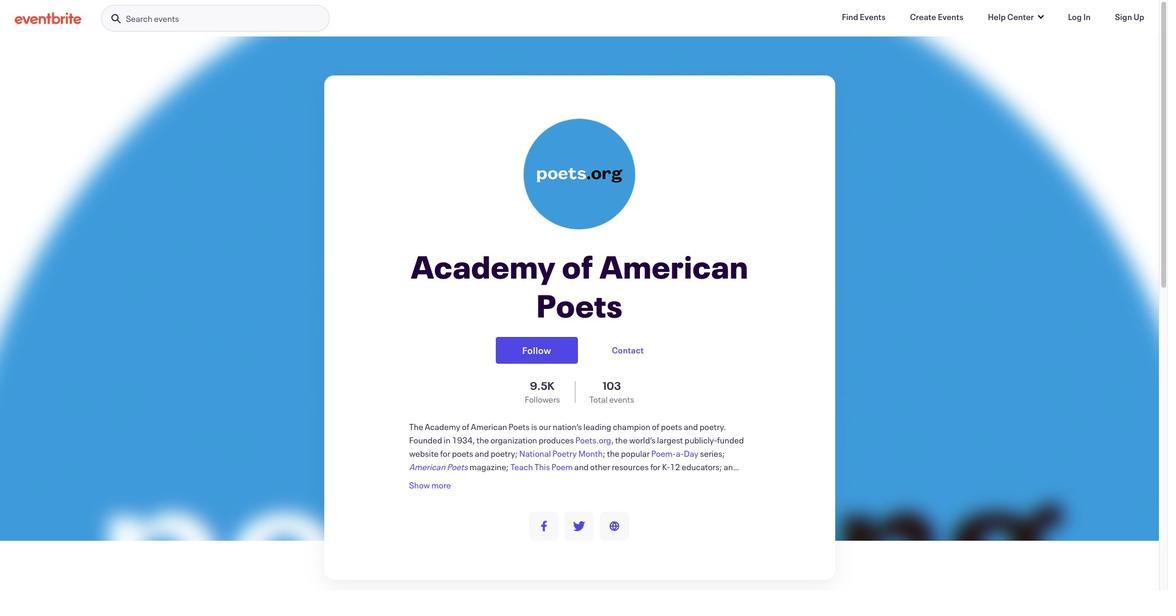 Task type: locate. For each thing, give the bounding box(es) containing it.
our right is
[[539, 421, 551, 433]]

national poetry month link
[[519, 448, 603, 459]]

1 vertical spatial our
[[462, 515, 475, 526]]

log
[[1068, 11, 1082, 23]]

1 horizontal spatial poets
[[509, 421, 530, 433]]

9.5k
[[530, 379, 555, 393]]

poets down the 1934,
[[452, 448, 473, 459]]

a
[[660, 488, 664, 500]]

poem-
[[652, 448, 676, 459]]

, down leading
[[611, 435, 614, 446]]

teach
[[511, 461, 533, 473]]

other down the annual
[[424, 488, 445, 500]]

;
[[603, 448, 606, 459]]

american inside the academy of american poets is our nation's leading champion of poets and poetry. founded in 1934, the organization produces
[[471, 421, 507, 433]]

culture
[[476, 515, 503, 526]]

1 horizontal spatial more
[[498, 501, 517, 513]]

poetry down magazine;
[[469, 475, 494, 486]]

0 vertical spatial to
[[691, 475, 699, 486]]

the inside the academy of american poets is our nation's leading champion of poets and poetry. founded in 1934, the organization produces
[[477, 435, 489, 446]]

to right bring
[[453, 515, 461, 526]]

annual
[[409, 475, 435, 486]]

american inside academy of american poets
[[600, 246, 749, 287]]

1 vertical spatial ,
[[443, 501, 445, 513]]

1 vertical spatial academy
[[425, 421, 460, 433]]

create events
[[910, 11, 964, 23]]

0 horizontal spatial other
[[424, 488, 445, 500]]

organizations
[[575, 501, 626, 513]]

, up bring
[[443, 501, 445, 513]]

poetry down working
[[621, 515, 645, 526]]

more down also
[[498, 501, 517, 513]]

2 vertical spatial poetry
[[621, 515, 645, 526]]

events right create
[[938, 11, 964, 23]]

1 horizontal spatial to
[[659, 501, 666, 513]]

1 events from the left
[[860, 11, 886, 23]]

find events
[[842, 11, 886, 23]]

in left the 1934,
[[444, 435, 451, 446]]

than left 20
[[519, 501, 536, 513]]

1 horizontal spatial ,
[[611, 435, 614, 446]]

it
[[497, 488, 502, 500]]

american
[[600, 246, 749, 287], [471, 421, 507, 433], [409, 461, 445, 473]]

alliance
[[458, 501, 487, 513]]

ages
[[429, 528, 447, 540]]

0 horizontal spatial to
[[453, 515, 461, 526]]

other
[[590, 461, 610, 473], [424, 488, 445, 500]]

search events button
[[101, 5, 330, 32]]

2 horizontal spatial poets
[[537, 285, 623, 326]]

0 horizontal spatial our
[[462, 515, 475, 526]]

and up publicly-
[[684, 421, 698, 433]]

our
[[539, 421, 551, 433], [462, 515, 475, 526]]

0 horizontal spatial poets
[[447, 461, 468, 473]]

log in link
[[1059, 5, 1101, 29]]

organization
[[491, 435, 537, 446]]

contact button
[[593, 337, 664, 364]]

0 horizontal spatial ,
[[443, 501, 445, 513]]

0 horizontal spatial events
[[860, 11, 886, 23]]

2 events from the left
[[938, 11, 964, 23]]

find
[[842, 11, 859, 23]]

academy
[[411, 246, 556, 287], [425, 421, 460, 433]]

1 horizontal spatial american
[[471, 421, 507, 433]]

poetry
[[469, 475, 494, 486], [549, 501, 574, 513], [621, 515, 645, 526]]

our inside the academy of american poets is our nation's leading champion of poets and poetry. founded in 1934, the organization produces
[[539, 421, 551, 433]]

0 vertical spatial poets
[[537, 285, 623, 326]]

nation's
[[553, 421, 582, 433]]

more up a
[[647, 475, 667, 486]]

2 vertical spatial to
[[453, 515, 461, 526]]

poets inside the academy of american poets is our nation's leading champion of poets and poetry. founded in 1934, the organization produces
[[661, 421, 682, 433]]

to down educators;
[[691, 475, 699, 486]]

1 vertical spatial in
[[673, 515, 680, 526]]

for up american poets link
[[440, 448, 451, 459]]

poets inside academy of american poets
[[537, 285, 623, 326]]

events;
[[574, 475, 601, 486]]

and up events;
[[575, 461, 589, 473]]

poetry
[[553, 448, 577, 459]]

0 horizontal spatial events
[[154, 13, 179, 24]]

in inside the academy of american poets is our nation's leading champion of poets and poetry. founded in 1934, the organization produces
[[444, 435, 451, 446]]

poem
[[552, 461, 573, 473]]

the inside national poetry month ; the popular poem-a-day series; american poets magazine; teach this poem
[[607, 448, 620, 459]]

9.5k followers
[[525, 379, 560, 405]]

1 vertical spatial for
[[651, 461, 661, 473]]

events for find events
[[860, 11, 886, 23]]

events inside create events link
[[938, 11, 964, 23]]

1 horizontal spatial in
[[673, 515, 680, 526]]

this
[[535, 461, 550, 473]]

1 horizontal spatial for
[[651, 461, 661, 473]]

largest
[[657, 435, 683, 446]]

0 horizontal spatial in
[[444, 435, 451, 446]]

0 vertical spatial poetry
[[469, 475, 494, 486]]

1 horizontal spatial poetry
[[549, 501, 574, 513]]

2 vertical spatial american
[[409, 461, 445, 473]]

1 horizontal spatial an
[[724, 461, 733, 473]]

20
[[537, 501, 548, 513]]

to down a
[[659, 501, 666, 513]]

of
[[562, 246, 594, 287], [462, 421, 470, 433], [652, 421, 660, 433], [460, 475, 468, 486], [651, 488, 658, 500], [489, 501, 496, 513], [714, 515, 721, 526], [409, 528, 417, 540]]

for
[[440, 448, 451, 459], [651, 461, 661, 473]]

1 vertical spatial poetry
[[549, 501, 574, 513]]

other down ;
[[590, 461, 610, 473]]

events
[[860, 11, 886, 23], [938, 11, 964, 23]]

0 horizontal spatial american
[[409, 461, 445, 473]]

our inside and other resources for k-12 educators; an annual series of poetry readings and special events; and awards more funds to poets than any other organization. it also coordinates and supports the work of a national , an alliance of more than 20 poetry organizations working to promote the value poets bring to our culture and the important contribution poetry makes in the lives of people of all ages and backgrounds.
[[462, 515, 475, 526]]

0 vertical spatial events
[[154, 13, 179, 24]]

1 horizontal spatial events
[[609, 394, 634, 405]]

people
[[723, 515, 748, 526]]

0 horizontal spatial an
[[447, 501, 456, 513]]

events right 'find'
[[860, 11, 886, 23]]

backgrounds.
[[464, 528, 515, 540]]

0 vertical spatial other
[[590, 461, 610, 473]]

an down series;
[[724, 461, 733, 473]]

0 horizontal spatial for
[[440, 448, 451, 459]]

more inside button
[[432, 480, 451, 491]]

search events
[[126, 13, 179, 24]]

work
[[631, 488, 649, 500]]

and up magazine;
[[475, 448, 489, 459]]

poetry up important
[[549, 501, 574, 513]]

poets up "largest"
[[661, 421, 682, 433]]

1 vertical spatial american
[[471, 421, 507, 433]]

for left k- on the right
[[651, 461, 661, 473]]

events inside 103 total events
[[609, 394, 634, 405]]

, inside the , the world's largest publicly-funded website for poets and poetry;
[[611, 435, 614, 446]]

show
[[409, 480, 430, 491]]

poets inside national poetry month ; the popular poem-a-day series; american poets magazine; teach this poem
[[447, 461, 468, 473]]

1 vertical spatial an
[[447, 501, 456, 513]]

the down awards
[[617, 488, 630, 500]]

2 vertical spatial poets
[[447, 461, 468, 473]]

champion
[[613, 421, 651, 433]]

the right ;
[[607, 448, 620, 459]]

1 horizontal spatial events
[[938, 11, 964, 23]]

1 horizontal spatial our
[[539, 421, 551, 433]]

events inside find events link
[[860, 11, 886, 23]]

working
[[628, 501, 657, 513]]

log in
[[1068, 11, 1091, 23]]

and
[[684, 421, 698, 433], [475, 448, 489, 459], [575, 461, 589, 473], [529, 475, 544, 486], [603, 475, 617, 486], [566, 488, 581, 500], [504, 515, 519, 526], [448, 528, 462, 540]]

the right the 1934,
[[477, 435, 489, 446]]

2 horizontal spatial american
[[600, 246, 749, 287]]

0 vertical spatial our
[[539, 421, 551, 433]]

,
[[611, 435, 614, 446], [443, 501, 445, 513]]

and down events;
[[566, 488, 581, 500]]

than
[[723, 475, 740, 486], [519, 501, 536, 513]]

follow
[[522, 344, 551, 356]]

poem-a-day link
[[652, 448, 699, 459]]

1 vertical spatial events
[[609, 394, 634, 405]]

events
[[154, 13, 179, 24], [609, 394, 634, 405]]

resources
[[612, 461, 649, 473]]

contribution
[[573, 515, 619, 526]]

and right ages
[[448, 528, 462, 540]]

than up value
[[723, 475, 740, 486]]

2 horizontal spatial poetry
[[621, 515, 645, 526]]

1 vertical spatial poets
[[509, 421, 530, 433]]

founded
[[409, 435, 442, 446]]

in down "promote"
[[673, 515, 680, 526]]

poets inside the academy of american poets is our nation's leading champion of poets and poetry. founded in 1934, the organization produces
[[509, 421, 530, 433]]

poets down educators;
[[700, 475, 721, 486]]

total
[[590, 394, 608, 405]]

0 vertical spatial in
[[444, 435, 451, 446]]

events right search
[[154, 13, 179, 24]]

an up bring
[[447, 501, 456, 513]]

and right culture on the bottom of page
[[504, 515, 519, 526]]

0 vertical spatial for
[[440, 448, 451, 459]]

events for create events
[[938, 11, 964, 23]]

academy of american poets
[[411, 246, 749, 326]]

makes
[[647, 515, 671, 526]]

0 horizontal spatial poetry
[[469, 475, 494, 486]]

poets.org
[[576, 435, 611, 446]]

1 vertical spatial than
[[519, 501, 536, 513]]

1 vertical spatial other
[[424, 488, 445, 500]]

events down 103
[[609, 394, 634, 405]]

for inside and other resources for k-12 educators; an annual series of poetry readings and special events; and awards more funds to poets than any other organization. it also coordinates and supports the work of a national , an alliance of more than 20 poetry organizations working to promote the value poets bring to our culture and the important contribution poetry makes in the lives of people of all ages and backgrounds.
[[651, 461, 661, 473]]

0 vertical spatial than
[[723, 475, 740, 486]]

awards
[[619, 475, 646, 486]]

poets
[[661, 421, 682, 433], [452, 448, 473, 459], [700, 475, 721, 486], [409, 515, 431, 526]]

our down alliance
[[462, 515, 475, 526]]

up
[[1134, 11, 1145, 23]]

0 vertical spatial academy
[[411, 246, 556, 287]]

an
[[724, 461, 733, 473], [447, 501, 456, 513]]

0 vertical spatial ,
[[611, 435, 614, 446]]

0 vertical spatial american
[[600, 246, 749, 287]]

eventbrite image
[[15, 12, 82, 24]]

more down american poets link
[[432, 480, 451, 491]]

special
[[545, 475, 572, 486]]

more
[[647, 475, 667, 486], [432, 480, 451, 491], [498, 501, 517, 513]]

1 horizontal spatial than
[[723, 475, 740, 486]]

0 horizontal spatial more
[[432, 480, 451, 491]]

1 horizontal spatial other
[[590, 461, 610, 473]]

, inside and other resources for k-12 educators; an annual series of poetry readings and special events; and awards more funds to poets than any other organization. it also coordinates and supports the work of a national , an alliance of more than 20 poetry organizations working to promote the value poets bring to our culture and the important contribution poetry makes in the lives of people of all ages and backgrounds.
[[443, 501, 445, 513]]

the down champion
[[615, 435, 628, 446]]

k-
[[662, 461, 670, 473]]



Task type: describe. For each thing, give the bounding box(es) containing it.
the academy of american poets is our nation's leading champion of poets and poetry. founded in 1934, the organization produces
[[409, 421, 726, 446]]

the inside the , the world's largest publicly-funded website for poets and poetry;
[[615, 435, 628, 446]]

help center
[[988, 11, 1034, 23]]

show more button
[[409, 479, 451, 492]]

month
[[579, 448, 603, 459]]

and inside the academy of american poets is our nation's leading champion of poets and poetry. founded in 1934, the organization produces
[[684, 421, 698, 433]]

academy inside academy of american poets
[[411, 246, 556, 287]]

1934,
[[452, 435, 475, 446]]

sign
[[1115, 11, 1133, 23]]

organization.
[[446, 488, 495, 500]]

series
[[436, 475, 459, 486]]

1 vertical spatial to
[[659, 501, 666, 513]]

103
[[603, 379, 621, 393]]

and down teach this poem link
[[529, 475, 544, 486]]

2 horizontal spatial to
[[691, 475, 699, 486]]

produces
[[539, 435, 574, 446]]

events inside search events button
[[154, 13, 179, 24]]

popular
[[621, 448, 650, 459]]

poets inside the , the world's largest publicly-funded website for poets and poetry;
[[452, 448, 473, 459]]

any
[[409, 488, 423, 500]]

contact
[[612, 344, 644, 356]]

help
[[988, 11, 1006, 23]]

the up lives
[[702, 501, 714, 513]]

lives
[[695, 515, 712, 526]]

sign up
[[1115, 11, 1145, 23]]

poetry.
[[700, 421, 726, 433]]

create events link
[[901, 5, 974, 29]]

in
[[1084, 11, 1091, 23]]

supports
[[582, 488, 616, 500]]

2 horizontal spatial more
[[647, 475, 667, 486]]

national
[[666, 488, 696, 500]]

value
[[716, 501, 736, 513]]

of inside academy of american poets
[[562, 246, 594, 287]]

american inside national poetry month ; the popular poem-a-day series; american poets magazine; teach this poem
[[409, 461, 445, 473]]

publicly-
[[685, 435, 717, 446]]

american poets link
[[409, 461, 468, 473]]

a-
[[676, 448, 684, 459]]

poets up all
[[409, 515, 431, 526]]

followers
[[525, 394, 560, 405]]

0 horizontal spatial than
[[519, 501, 536, 513]]

national
[[519, 448, 551, 459]]

find events link
[[832, 5, 896, 29]]

the
[[409, 421, 423, 433]]

search
[[126, 13, 152, 24]]

poets.org link
[[576, 435, 611, 446]]

and inside the , the world's largest publicly-funded website for poets and poetry;
[[475, 448, 489, 459]]

important
[[534, 515, 572, 526]]

0 vertical spatial an
[[724, 461, 733, 473]]

teach this poem link
[[511, 461, 573, 473]]

the left important
[[520, 515, 533, 526]]

national poetry month ; the popular poem-a-day series; american poets magazine; teach this poem
[[409, 448, 725, 473]]

and other resources for k-12 educators; an annual series of poetry readings and special events; and awards more funds to poets than any other organization. it also coordinates and supports the work of a national , an alliance of more than 20 poetry organizations working to promote the value poets bring to our culture and the important contribution poetry makes in the lives of people of all ages and backgrounds.
[[409, 461, 748, 540]]

12
[[670, 461, 680, 473]]

educators;
[[682, 461, 722, 473]]

follow button
[[496, 337, 578, 364]]

funded
[[717, 435, 744, 446]]

and up supports
[[603, 475, 617, 486]]

create
[[910, 11, 937, 23]]

in inside and other resources for k-12 educators; an annual series of poetry readings and special events; and awards more funds to poets than any other organization. it also coordinates and supports the work of a national , an alliance of more than 20 poetry organizations working to promote the value poets bring to our culture and the important contribution poetry makes in the lives of people of all ages and backgrounds.
[[673, 515, 680, 526]]

103 total events
[[590, 379, 634, 405]]

center
[[1008, 11, 1034, 23]]

show more
[[409, 480, 451, 491]]

for inside the , the world's largest publicly-funded website for poets and poetry;
[[440, 448, 451, 459]]

magazine;
[[470, 461, 509, 473]]

sign up link
[[1106, 5, 1154, 29]]

the down "promote"
[[681, 515, 694, 526]]

is
[[531, 421, 537, 433]]

leading
[[584, 421, 612, 433]]

promote
[[668, 501, 700, 513]]

coordinates
[[520, 488, 565, 500]]

poetry;
[[491, 448, 518, 459]]

, the world's largest publicly-funded website for poets and poetry;
[[409, 435, 744, 459]]

world's
[[629, 435, 656, 446]]

website
[[409, 448, 439, 459]]

also
[[504, 488, 519, 500]]

academy inside the academy of american poets is our nation's leading champion of poets and poetry. founded in 1934, the organization produces
[[425, 421, 460, 433]]

funds
[[668, 475, 689, 486]]

series;
[[700, 448, 725, 459]]

readings
[[495, 475, 528, 486]]

all
[[418, 528, 427, 540]]

day
[[684, 448, 699, 459]]



Task type: vqa. For each thing, say whether or not it's contained in the screenshot.
middle code
no



